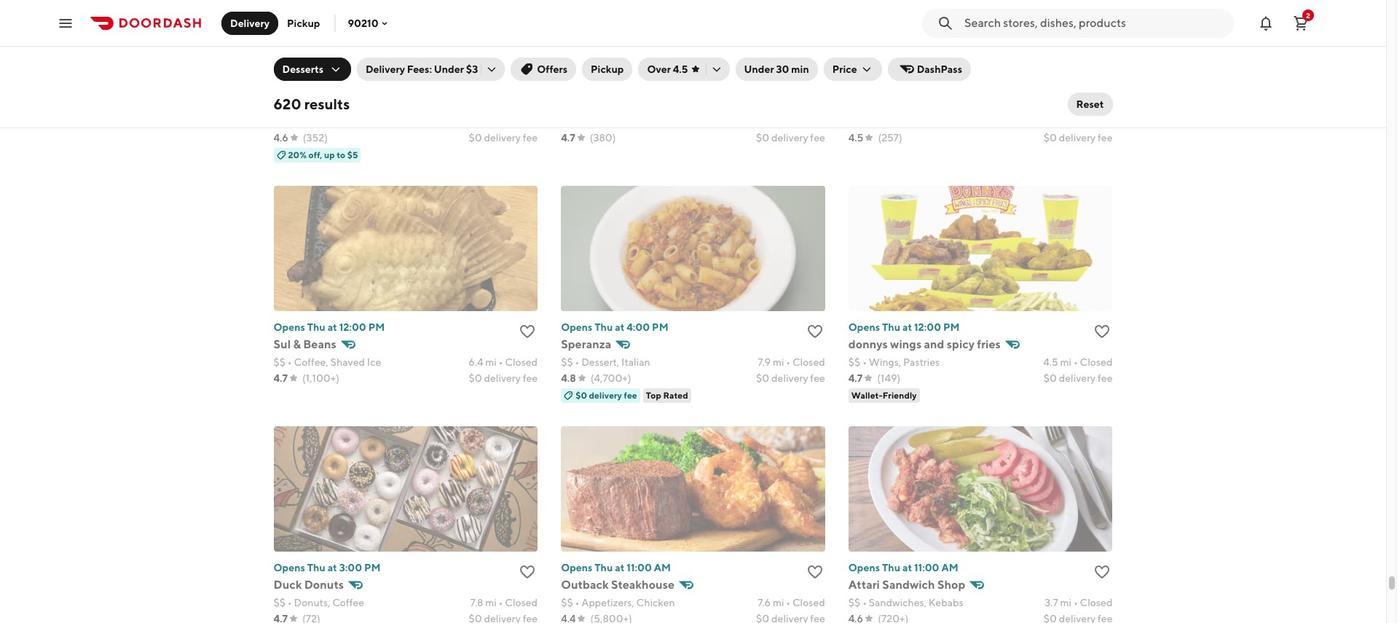 Task type: vqa. For each thing, say whether or not it's contained in the screenshot.
I.8Sushi 'mi'
yes



Task type: describe. For each thing, give the bounding box(es) containing it.
5:00
[[627, 81, 650, 92]]

at left the 4:00
[[615, 321, 625, 333]]

attari sandwich shop
[[849, 578, 966, 591]]

opens thu at 5:00 pm
[[561, 81, 669, 92]]

$​0 delivery fee down 30
[[756, 132, 825, 143]]

sul & beans
[[274, 337, 336, 351]]

$$ for i.8sushi
[[274, 116, 286, 127]]

thu for attari
[[882, 562, 901, 573]]

reset button
[[1068, 93, 1113, 116]]

fries
[[977, 337, 1001, 351]]

4:00
[[627, 321, 650, 333]]

offers button
[[511, 58, 576, 81]]

min
[[792, 63, 809, 75]]

opens thu at 12:00 pm for i.8sushi
[[274, 81, 385, 92]]

mi for donnys wings and spicy fries
[[1061, 356, 1072, 368]]

japanese,
[[294, 116, 340, 127]]

thu up 620 results
[[307, 81, 326, 92]]

12:00 for donnys wings and spicy fries
[[915, 321, 942, 333]]

7.6 for $$ • appetizers, chicken
[[758, 597, 771, 608]]

mexican,
[[869, 116, 911, 127]]

click to add this store to your saved list image for duck donuts
[[519, 563, 536, 581]]

opens thu at 11:00 am for attari sandwich shop
[[849, 562, 959, 573]]

chicken
[[637, 597, 675, 608]]

to
[[337, 149, 345, 160]]

4.5 inside button
[[673, 63, 688, 75]]

pm for duck donuts
[[364, 562, 381, 573]]

thu for $$
[[595, 81, 613, 92]]

(352)
[[303, 132, 328, 143]]

italian
[[622, 356, 650, 368]]

dashpass
[[917, 63, 963, 75]]

outback steakhouse
[[561, 578, 675, 591]]

closed for i.8sushi
[[505, 116, 538, 127]]

fees:
[[407, 63, 432, 75]]

dashpass button
[[888, 58, 971, 81]]

opens thu at 11:00 am for outback steakhouse
[[561, 562, 671, 573]]

opens for $$
[[561, 81, 593, 92]]

7.2 mi • closed
[[471, 116, 538, 127]]

coffee
[[332, 597, 364, 608]]

7.9 mi • closed
[[758, 356, 825, 368]]

closed for donnys wings and spicy fries
[[1080, 356, 1113, 368]]

thu up speranza
[[595, 321, 613, 333]]

0 vertical spatial pickup
[[287, 17, 320, 29]]

opens thu at 12:00 pm for sul & beans
[[274, 321, 385, 333]]

90210 button
[[348, 17, 390, 29]]

delivery for (380)
[[772, 132, 809, 143]]

4.5 for 4.5 mi • closed
[[1044, 356, 1059, 368]]

4.7 for sul & beans
[[274, 372, 288, 384]]

opens for outback
[[561, 562, 593, 573]]

90210
[[348, 17, 379, 29]]

2
[[1307, 11, 1311, 19]]

delivery fees: under $3
[[366, 63, 478, 75]]

7.8 mi • closed
[[470, 597, 538, 608]]

closed for attari sandwich shop
[[1080, 597, 1113, 608]]

fee left 'top'
[[624, 390, 637, 401]]

$$ • coffee, shaved ice
[[274, 356, 381, 368]]

7.9
[[758, 356, 771, 368]]

opens for sul
[[274, 321, 305, 333]]

thu for donnys
[[882, 321, 901, 333]]

$$ for outback steakhouse
[[561, 597, 573, 608]]

$$ • donuts, coffee
[[274, 597, 364, 608]]

7.6 mi • closed for gelato
[[758, 116, 825, 127]]

gelato
[[615, 116, 647, 127]]

off,
[[309, 149, 322, 160]]

duck
[[274, 578, 302, 591]]

top
[[646, 390, 662, 401]]

opens for duck
[[274, 562, 305, 573]]

mi for attari sandwich shop
[[1061, 597, 1072, 608]]

4.8
[[561, 372, 576, 384]]

wings
[[891, 337, 922, 351]]

11:00 for attari sandwich shop
[[915, 562, 940, 573]]

friendly
[[883, 390, 917, 401]]

$$ • mexican, korean
[[849, 116, 946, 127]]

dessert,
[[582, 356, 620, 368]]

click to add this store to your saved list image for donnys wings and spicy fries
[[1094, 323, 1112, 340]]

$$ • sandwiches, kebabs
[[849, 597, 964, 608]]

over 4.5
[[647, 63, 688, 75]]

am down dashpass
[[942, 81, 959, 92]]

under 30 min button
[[736, 58, 818, 81]]

$$ • wings, pastries
[[849, 356, 940, 368]]

$$ • dessert, italian
[[561, 356, 650, 368]]

closed for sul & beans
[[505, 356, 538, 368]]

7.6 for $$ • italian, gelato
[[758, 116, 771, 127]]

beans
[[303, 337, 336, 351]]

at up results on the top left
[[328, 81, 337, 92]]

click to add this store to your saved list image for attari sandwich shop
[[1094, 563, 1112, 581]]

4.6
[[274, 132, 288, 143]]

$$ for speranza
[[561, 356, 573, 368]]

fee for (4,700+)
[[811, 372, 825, 384]]

$$ for sul & beans
[[274, 356, 286, 368]]

open menu image
[[57, 14, 74, 32]]

rated
[[663, 390, 688, 401]]

delivery for (149)
[[1059, 372, 1096, 384]]

donuts,
[[294, 597, 330, 608]]

2 button
[[1287, 8, 1316, 38]]

4.7 for donnys wings and spicy fries
[[849, 372, 863, 384]]

opens thu at 11:00 am up $$ • mexican, korean at the right
[[849, 81, 959, 92]]

$$ • appetizers, chicken
[[561, 597, 675, 608]]

(257)
[[878, 132, 903, 143]]

$$ for donnys wings and spicy fries
[[849, 356, 861, 368]]

mi for speranza
[[773, 356, 784, 368]]

pm for speranza
[[652, 321, 669, 333]]

offers
[[537, 63, 568, 75]]

click to add this store to your saved list image for outback steakhouse
[[807, 563, 824, 581]]

$0 delivery fee
[[576, 390, 637, 401]]

korean
[[913, 116, 946, 127]]

donnys wings and spicy fries
[[849, 337, 1001, 351]]

opens up 620
[[274, 81, 305, 92]]

(380)
[[590, 132, 616, 143]]

$​0 down under 30 min button
[[756, 132, 770, 143]]

closed for duck donuts
[[505, 597, 538, 608]]

$$ • italian, gelato
[[561, 116, 647, 127]]

$3
[[466, 63, 478, 75]]

coffee,
[[294, 356, 329, 368]]

delivery down (4,700+)
[[589, 390, 622, 401]]

closed for speranza
[[793, 356, 825, 368]]

20%
[[288, 149, 307, 160]]

steakhouse
[[611, 578, 675, 591]]

delivery button
[[222, 11, 278, 35]]

20% off, up to $5
[[288, 149, 358, 160]]

and
[[924, 337, 945, 351]]

pm for i.8sushi
[[368, 81, 385, 92]]

1 horizontal spatial 4.7
[[561, 132, 575, 143]]

pastries
[[904, 356, 940, 368]]

delivery for delivery
[[230, 17, 270, 29]]

(4,700+)
[[591, 372, 631, 384]]

&
[[293, 337, 301, 351]]

over
[[647, 63, 671, 75]]



Task type: locate. For each thing, give the bounding box(es) containing it.
under inside button
[[744, 63, 774, 75]]

$​0 down 6.0
[[1044, 132, 1057, 143]]

sul
[[274, 337, 291, 351]]

mi for outback steakhouse
[[773, 597, 784, 608]]

under 30 min
[[744, 63, 809, 75]]

opens thu at 11:00 am up outback steakhouse
[[561, 562, 671, 573]]

opens thu at 12:00 pm up results on the top left
[[274, 81, 385, 92]]

delivery for (257)
[[1059, 132, 1096, 143]]

opens up donnys
[[849, 321, 880, 333]]

delivery for (1,100+)
[[484, 372, 521, 384]]

thu
[[307, 81, 326, 92], [595, 81, 613, 92], [882, 81, 901, 92], [307, 321, 326, 333], [595, 321, 613, 333], [882, 321, 901, 333], [307, 562, 326, 573], [595, 562, 613, 573], [882, 562, 901, 573]]

fee for (1,100+)
[[523, 372, 538, 384]]

delivery down the 4.5 mi • closed
[[1059, 372, 1096, 384]]

1 horizontal spatial click to add this store to your saved list image
[[1094, 323, 1112, 340]]

0 horizontal spatial 4.7
[[274, 372, 288, 384]]

fee down the 4.5 mi • closed
[[1098, 372, 1113, 384]]

1 vertical spatial delivery
[[366, 63, 405, 75]]

2 vertical spatial 4.5
[[1044, 356, 1059, 368]]

2 under from the left
[[744, 63, 774, 75]]

at left "5:00"
[[615, 81, 625, 92]]

thu up outback steakhouse
[[595, 562, 613, 573]]

$​0 delivery fee down 6.4 mi • closed
[[469, 372, 538, 384]]

click to add this store to your saved list image up the 4.5 mi • closed
[[1094, 323, 1112, 340]]

1 vertical spatial 4.5
[[849, 132, 864, 143]]

1 horizontal spatial delivery
[[366, 63, 405, 75]]

price button
[[824, 58, 882, 81]]

opens for attari
[[849, 562, 880, 573]]

$​0 delivery fee down 6.0 mi • closed on the top right
[[1044, 132, 1113, 143]]

2 7.6 from the top
[[758, 597, 771, 608]]

$$ left italian,
[[561, 116, 573, 127]]

1 vertical spatial pickup
[[591, 63, 624, 75]]

click to add this store to your saved list image up '7.8 mi • closed'
[[519, 563, 536, 581]]

spicy
[[947, 337, 975, 351]]

0 vertical spatial 7.6
[[758, 116, 771, 127]]

11:00
[[915, 81, 940, 92], [627, 562, 652, 573], [915, 562, 940, 573]]

0 horizontal spatial click to add this store to your saved list image
[[519, 323, 536, 340]]

under left $3
[[434, 63, 464, 75]]

opens down 'offers'
[[561, 81, 593, 92]]

click to add this store to your saved list image up 6.0 mi • closed on the top right
[[1094, 82, 1112, 100]]

delivery for delivery fees: under $3
[[366, 63, 405, 75]]

fee down 6.4 mi • closed
[[523, 372, 538, 384]]

7.6 mi • closed for chicken
[[758, 597, 825, 608]]

pm down delivery fees: under $3
[[368, 81, 385, 92]]

sushi
[[342, 116, 367, 127]]

6.0 mi • closed
[[1043, 116, 1113, 127]]

click to add this store to your saved list image for sul & beans
[[519, 323, 536, 340]]

reset
[[1077, 98, 1104, 110]]

pm for sul & beans
[[368, 321, 385, 333]]

$​0 delivery fee
[[469, 132, 538, 143], [756, 132, 825, 143], [1044, 132, 1113, 143], [469, 372, 538, 384], [756, 372, 825, 384], [1044, 372, 1113, 384]]

at for donuts
[[328, 562, 337, 573]]

italian,
[[582, 116, 613, 127]]

click to add this store to your saved list image left 'attari'
[[807, 563, 824, 581]]

opens thu at 11:00 am up the attari sandwich shop at the bottom right of page
[[849, 562, 959, 573]]

wallet-friendly
[[852, 390, 917, 401]]

0 horizontal spatial delivery
[[230, 17, 270, 29]]

$​0 for speranza
[[756, 372, 770, 384]]

0 vertical spatial 7.6 mi • closed
[[758, 116, 825, 127]]

at for •
[[615, 81, 625, 92]]

6.4 mi • closed
[[469, 356, 538, 368]]

pm right 3:00
[[364, 562, 381, 573]]

click to add this store to your saved list image up 7.9 mi • closed
[[807, 323, 824, 340]]

mi
[[486, 116, 497, 127], [773, 116, 784, 127], [1061, 116, 1072, 127], [486, 356, 497, 368], [773, 356, 784, 368], [1061, 356, 1072, 368], [486, 597, 497, 608], [773, 597, 784, 608], [1061, 597, 1072, 608]]

620
[[274, 95, 301, 112]]

opens up 'attari'
[[849, 562, 880, 573]]

11:00 up steakhouse
[[627, 562, 652, 573]]

ice
[[367, 356, 381, 368]]

$​0
[[469, 132, 482, 143], [756, 132, 770, 143], [1044, 132, 1057, 143], [469, 372, 482, 384], [756, 372, 770, 384], [1044, 372, 1057, 384]]

12:00 up donnys wings and spicy fries
[[915, 321, 942, 333]]

click to add this store to your saved list image up '3.7 mi • closed'
[[1094, 563, 1112, 581]]

fee for (257)
[[1098, 132, 1113, 143]]

7.8
[[470, 597, 483, 608]]

4.7
[[561, 132, 575, 143], [274, 372, 288, 384], [849, 372, 863, 384]]

delivery down 7.2 mi • closed
[[484, 132, 521, 143]]

am for outback steakhouse
[[654, 562, 671, 573]]

11:00 for outback steakhouse
[[627, 562, 652, 573]]

opens down price
[[849, 81, 880, 92]]

outback
[[561, 578, 609, 591]]

$​0 delivery fee for donnys wings and spicy fries
[[1044, 372, 1113, 384]]

0 vertical spatial pickup button
[[278, 11, 329, 35]]

click to add this store to your saved list image for speranza
[[807, 323, 824, 340]]

$$ down the sul
[[274, 356, 286, 368]]

duck donuts
[[274, 578, 344, 591]]

desserts
[[282, 63, 324, 75]]

$$ down duck
[[274, 597, 286, 608]]

fee down 7.2 mi • closed
[[523, 132, 538, 143]]

at up beans
[[328, 321, 337, 333]]

opens thu at 3:00 pm
[[274, 562, 381, 573]]

click to add this store to your saved list image up 6.4 mi • closed
[[519, 323, 536, 340]]

thu up beans
[[307, 321, 326, 333]]

at up wings
[[903, 321, 912, 333]]

pm up spicy
[[944, 321, 960, 333]]

at for wings
[[903, 321, 912, 333]]

4.7 down the sul
[[274, 372, 288, 384]]

sandwich
[[883, 578, 935, 591]]

$$ • japanese, sushi
[[274, 116, 367, 127]]

opens thu at 4:00 pm
[[561, 321, 669, 333]]

thu up mexican,
[[882, 81, 901, 92]]

fee for (352)
[[523, 132, 538, 143]]

fee down 7.9 mi • closed
[[811, 372, 825, 384]]

i.8sushi
[[274, 97, 317, 111]]

$​0 delivery fee for speranza
[[756, 372, 825, 384]]

$$ down 'attari'
[[849, 597, 861, 608]]

speranza
[[561, 337, 612, 351]]

pm down over
[[652, 81, 669, 92]]

opens for donnys
[[849, 321, 880, 333]]

$​0 for sul & beans
[[469, 372, 482, 384]]

shop
[[938, 578, 966, 591]]

$$ for duck donuts
[[274, 597, 286, 608]]

1 7.6 mi • closed from the top
[[758, 116, 825, 127]]

closed
[[505, 116, 538, 127], [793, 116, 825, 127], [1080, 116, 1113, 127], [505, 356, 538, 368], [793, 356, 825, 368], [1080, 356, 1113, 368], [505, 597, 538, 608], [793, 597, 825, 608], [1080, 597, 1113, 608]]

pm for $$ • italian, gelato
[[652, 81, 669, 92]]

1 vertical spatial pickup button
[[582, 58, 633, 81]]

$$ up 4.6
[[274, 116, 286, 127]]

$​0 delivery fee down the 4.5 mi • closed
[[1044, 372, 1113, 384]]

opens thu at 12:00 pm for donnys wings and spicy fries
[[849, 321, 960, 333]]

at up the attari sandwich shop at the bottom right of page
[[903, 562, 912, 573]]

kebabs
[[929, 597, 964, 608]]

pickup up desserts
[[287, 17, 320, 29]]

fee for (149)
[[1098, 372, 1113, 384]]

wallet-
[[852, 390, 883, 401]]

wings,
[[869, 356, 902, 368]]

11:00 down dashpass
[[915, 81, 940, 92]]

at for sandwich
[[903, 562, 912, 573]]

donnys
[[849, 337, 888, 351]]

2 click to add this store to your saved list image from the left
[[1094, 323, 1112, 340]]

3 items, open order cart image
[[1293, 14, 1310, 32]]

3:00
[[339, 562, 362, 573]]

12:00 up results on the top left
[[339, 81, 366, 92]]

$​0 for donnys wings and spicy fries
[[1044, 372, 1057, 384]]

0 horizontal spatial under
[[434, 63, 464, 75]]

opens thu at 12:00 pm up wings
[[849, 321, 960, 333]]

mi for i.8sushi
[[486, 116, 497, 127]]

at for &
[[328, 321, 337, 333]]

1 vertical spatial 7.6 mi • closed
[[758, 597, 825, 608]]

am for attari sandwich shop
[[942, 562, 959, 573]]

opens up duck
[[274, 562, 305, 573]]

am up steakhouse
[[654, 562, 671, 573]]

delivery down 30
[[772, 132, 809, 143]]

$​0 down 7.2
[[469, 132, 482, 143]]

thu for duck
[[307, 562, 326, 573]]

7.2
[[471, 116, 483, 127]]

delivery
[[484, 132, 521, 143], [772, 132, 809, 143], [1059, 132, 1096, 143], [484, 372, 521, 384], [772, 372, 809, 384], [1059, 372, 1096, 384], [589, 390, 622, 401]]

0 vertical spatial 4.5
[[673, 63, 688, 75]]

2 7.6 mi • closed from the top
[[758, 597, 825, 608]]

shaved
[[331, 356, 365, 368]]

click to add this store to your saved list image
[[519, 323, 536, 340], [1094, 323, 1112, 340]]

opens thu at 12:00 pm up beans
[[274, 321, 385, 333]]

$$ down 'outback'
[[561, 597, 573, 608]]

at up $$ • mexican, korean at the right
[[903, 81, 912, 92]]

1 horizontal spatial pickup
[[591, 63, 624, 75]]

1 horizontal spatial pickup button
[[582, 58, 633, 81]]

$​0 for i.8sushi
[[469, 132, 482, 143]]

$$ up 4.8
[[561, 356, 573, 368]]

12:00 for i.8sushi
[[339, 81, 366, 92]]

delivery down 7.9 mi • closed
[[772, 372, 809, 384]]

12:00 up shaved
[[339, 321, 366, 333]]

1 under from the left
[[434, 63, 464, 75]]

$​0 delivery fee for sul & beans
[[469, 372, 538, 384]]

thu up wings
[[882, 321, 901, 333]]

1 horizontal spatial under
[[744, 63, 774, 75]]

$5
[[347, 149, 358, 160]]

0 vertical spatial delivery
[[230, 17, 270, 29]]

up
[[324, 149, 335, 160]]

3.7 mi • closed
[[1045, 597, 1113, 608]]

$$ left mexican,
[[849, 116, 861, 127]]

620 results
[[274, 95, 350, 112]]

4.5
[[673, 63, 688, 75], [849, 132, 864, 143], [1044, 356, 1059, 368]]

thu for outback
[[595, 562, 613, 573]]

$0
[[576, 390, 587, 401]]

appetizers,
[[582, 597, 635, 608]]

30
[[776, 63, 790, 75]]

thu for sul
[[307, 321, 326, 333]]

pickup up opens thu at 5:00 pm
[[591, 63, 624, 75]]

pickup button left over
[[582, 58, 633, 81]]

mi for sul & beans
[[486, 356, 497, 368]]

1 horizontal spatial 4.5
[[849, 132, 864, 143]]

pickup button up desserts
[[278, 11, 329, 35]]

opens up the sul
[[274, 321, 305, 333]]

sandwiches,
[[869, 597, 927, 608]]

at left 3:00
[[328, 562, 337, 573]]

0 horizontal spatial pickup button
[[278, 11, 329, 35]]

pm right the 4:00
[[652, 321, 669, 333]]

4.7 left (380)
[[561, 132, 575, 143]]

at up outback steakhouse
[[615, 562, 625, 573]]

$​0 delivery fee down 7.2 mi • closed
[[469, 132, 538, 143]]

click to add this store to your saved list image
[[1094, 82, 1112, 100], [807, 323, 824, 340], [519, 563, 536, 581], [807, 563, 824, 581], [1094, 563, 1112, 581]]

0 horizontal spatial pickup
[[287, 17, 320, 29]]

$​0 delivery fee for i.8sushi
[[469, 132, 538, 143]]

opens thu at 12:00 pm
[[274, 81, 385, 92], [274, 321, 385, 333], [849, 321, 960, 333]]

2 horizontal spatial 4.7
[[849, 372, 863, 384]]

1 7.6 from the top
[[758, 116, 771, 127]]

7.6 mi • closed
[[758, 116, 825, 127], [758, 597, 825, 608]]

4.5 mi • closed
[[1044, 356, 1113, 368]]

desserts button
[[274, 58, 351, 81]]

am
[[942, 81, 959, 92], [654, 562, 671, 573], [942, 562, 959, 573]]

opens
[[274, 81, 305, 92], [561, 81, 593, 92], [849, 81, 880, 92], [274, 321, 305, 333], [561, 321, 593, 333], [849, 321, 880, 333], [274, 562, 305, 573], [561, 562, 593, 573], [849, 562, 880, 573]]

fee for (380)
[[811, 132, 825, 143]]

fee left (257)
[[811, 132, 825, 143]]

$​0 down 6.4
[[469, 372, 482, 384]]

12:00
[[339, 81, 366, 92], [339, 321, 366, 333], [915, 321, 942, 333]]

0 horizontal spatial 4.5
[[673, 63, 688, 75]]

thu up the attari sandwich shop at the bottom right of page
[[882, 562, 901, 573]]

$$ for attari sandwich shop
[[849, 597, 861, 608]]

4.7 up the wallet-
[[849, 372, 863, 384]]

pm
[[368, 81, 385, 92], [652, 81, 669, 92], [368, 321, 385, 333], [652, 321, 669, 333], [944, 321, 960, 333], [364, 562, 381, 573]]

delivery for (4,700+)
[[772, 372, 809, 384]]

1 click to add this store to your saved list image from the left
[[519, 323, 536, 340]]

6.0
[[1043, 116, 1059, 127]]

$​0 down the 4.5 mi • closed
[[1044, 372, 1057, 384]]

at for steakhouse
[[615, 562, 625, 573]]

opens up 'outback'
[[561, 562, 593, 573]]

4.5 for 4.5
[[849, 132, 864, 143]]

mi for duck donuts
[[486, 597, 497, 608]]

donuts
[[304, 578, 344, 591]]

opens up speranza
[[561, 321, 593, 333]]

at
[[328, 81, 337, 92], [615, 81, 625, 92], [903, 81, 912, 92], [328, 321, 337, 333], [615, 321, 625, 333], [903, 321, 912, 333], [328, 562, 337, 573], [615, 562, 625, 573], [903, 562, 912, 573]]

am up shop
[[942, 562, 959, 573]]

12:00 for sul & beans
[[339, 321, 366, 333]]

thu up duck donuts
[[307, 562, 326, 573]]

(1,100+)
[[302, 372, 340, 384]]

thu left "5:00"
[[595, 81, 613, 92]]

$​0 delivery fee down 7.9 mi • closed
[[756, 372, 825, 384]]

delivery inside "button"
[[230, 17, 270, 29]]

delivery for (352)
[[484, 132, 521, 143]]

delivery down 6.0 mi • closed on the top right
[[1059, 132, 1096, 143]]

delivery down 6.4 mi • closed
[[484, 372, 521, 384]]

pm up ice
[[368, 321, 385, 333]]

11:00 up the sandwich
[[915, 562, 940, 573]]

top rated
[[646, 390, 688, 401]]

2 horizontal spatial 4.5
[[1044, 356, 1059, 368]]

$$ down donnys
[[849, 356, 861, 368]]

notification bell image
[[1258, 14, 1275, 32]]

under left 30
[[744, 63, 774, 75]]

Store search: begin typing to search for stores available on DoorDash text field
[[965, 15, 1226, 31]]

opens thu at 11:00 am
[[849, 81, 959, 92], [561, 562, 671, 573], [849, 562, 959, 573]]

fee down 6.0 mi • closed on the top right
[[1098, 132, 1113, 143]]

price
[[833, 63, 857, 75]]

1 vertical spatial 7.6
[[758, 597, 771, 608]]

$​0 down 7.9
[[756, 372, 770, 384]]

(149)
[[878, 372, 901, 384]]

closed for outback steakhouse
[[793, 597, 825, 608]]

pm for donnys wings and spicy fries
[[944, 321, 960, 333]]



